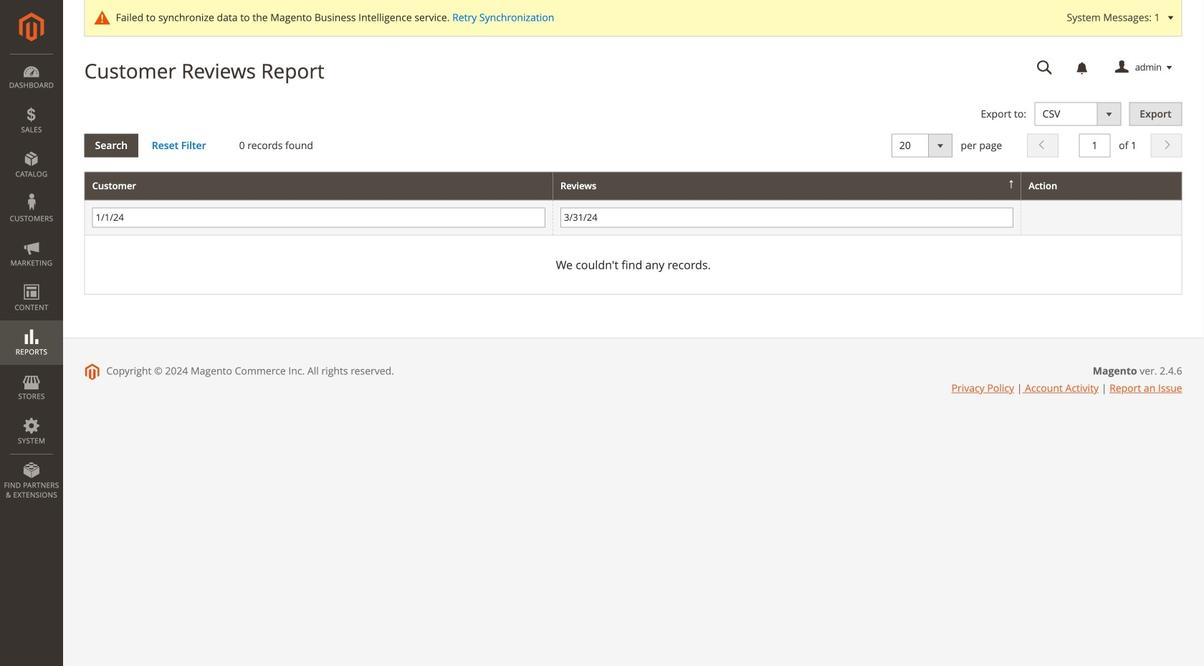 Task type: locate. For each thing, give the bounding box(es) containing it.
None text field
[[1028, 55, 1063, 80]]

None text field
[[1080, 134, 1111, 158], [92, 208, 546, 228], [561, 208, 1014, 228], [1080, 134, 1111, 158], [92, 208, 546, 228], [561, 208, 1014, 228]]

menu bar
[[0, 54, 63, 507]]

magento admin panel image
[[19, 12, 44, 42]]



